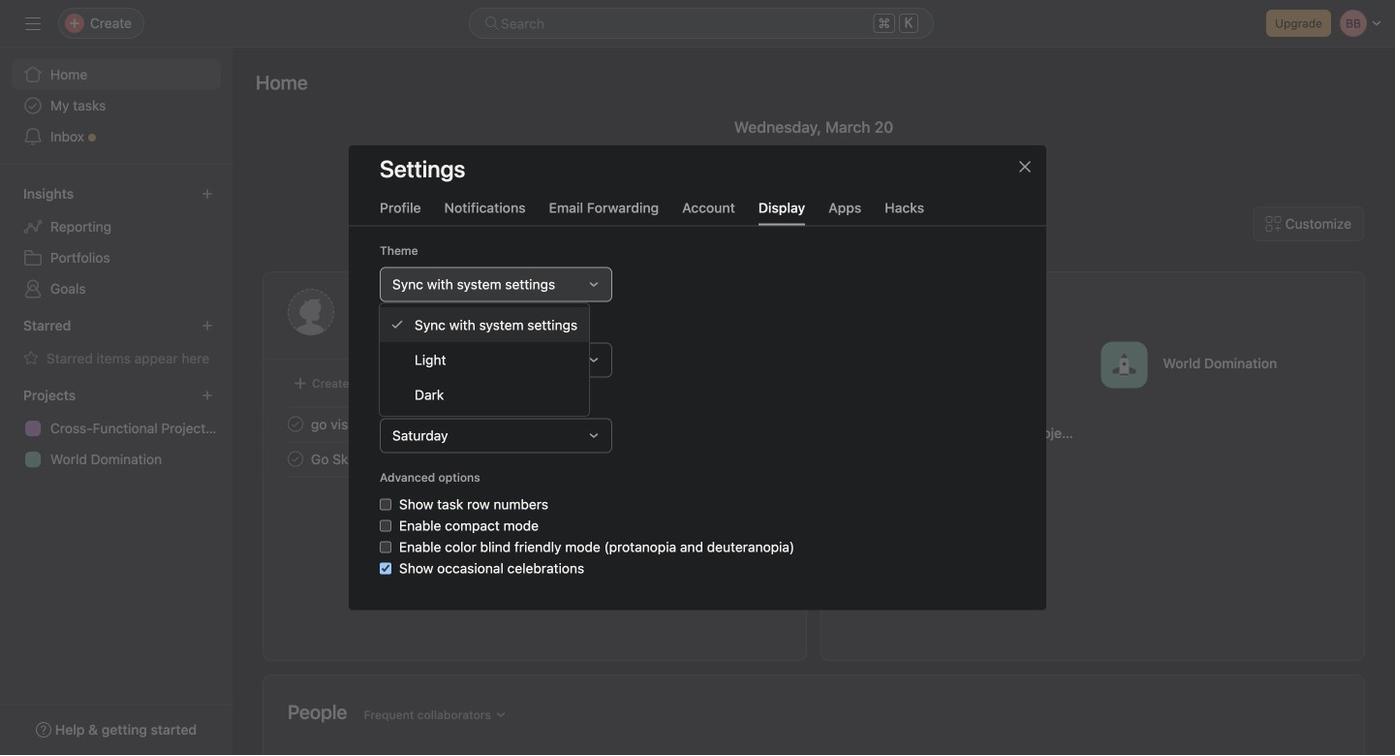 Task type: vqa. For each thing, say whether or not it's contained in the screenshot.
The Drisco'S Drinks link
no



Task type: describe. For each thing, give the bounding box(es) containing it.
rocket image
[[1113, 353, 1136, 377]]

mark complete image for mark complete checkbox
[[284, 447, 307, 471]]

add profile photo image
[[288, 289, 334, 335]]

Mark complete checkbox
[[284, 447, 307, 471]]

starred element
[[0, 308, 233, 378]]

mark complete image for mark complete option
[[284, 412, 307, 436]]

close image
[[1018, 159, 1033, 174]]

hide sidebar image
[[25, 16, 41, 31]]

Mark complete checkbox
[[284, 412, 307, 436]]



Task type: locate. For each thing, give the bounding box(es) containing it.
global element
[[0, 47, 233, 164]]

1 mark complete image from the top
[[284, 412, 307, 436]]

None checkbox
[[380, 520, 392, 531], [380, 541, 392, 553], [380, 520, 392, 531], [380, 541, 392, 553]]

None checkbox
[[380, 498, 392, 510], [380, 562, 392, 574], [380, 498, 392, 510], [380, 562, 392, 574]]

0 vertical spatial mark complete image
[[284, 412, 307, 436]]

insights element
[[0, 176, 233, 308]]

2 mark complete image from the top
[[284, 447, 307, 471]]

mark complete image up mark complete checkbox
[[284, 412, 307, 436]]

mark complete image
[[284, 412, 307, 436], [284, 447, 307, 471]]

mark complete image down mark complete option
[[284, 447, 307, 471]]

projects element
[[0, 378, 233, 479]]

1 vertical spatial mark complete image
[[284, 447, 307, 471]]



